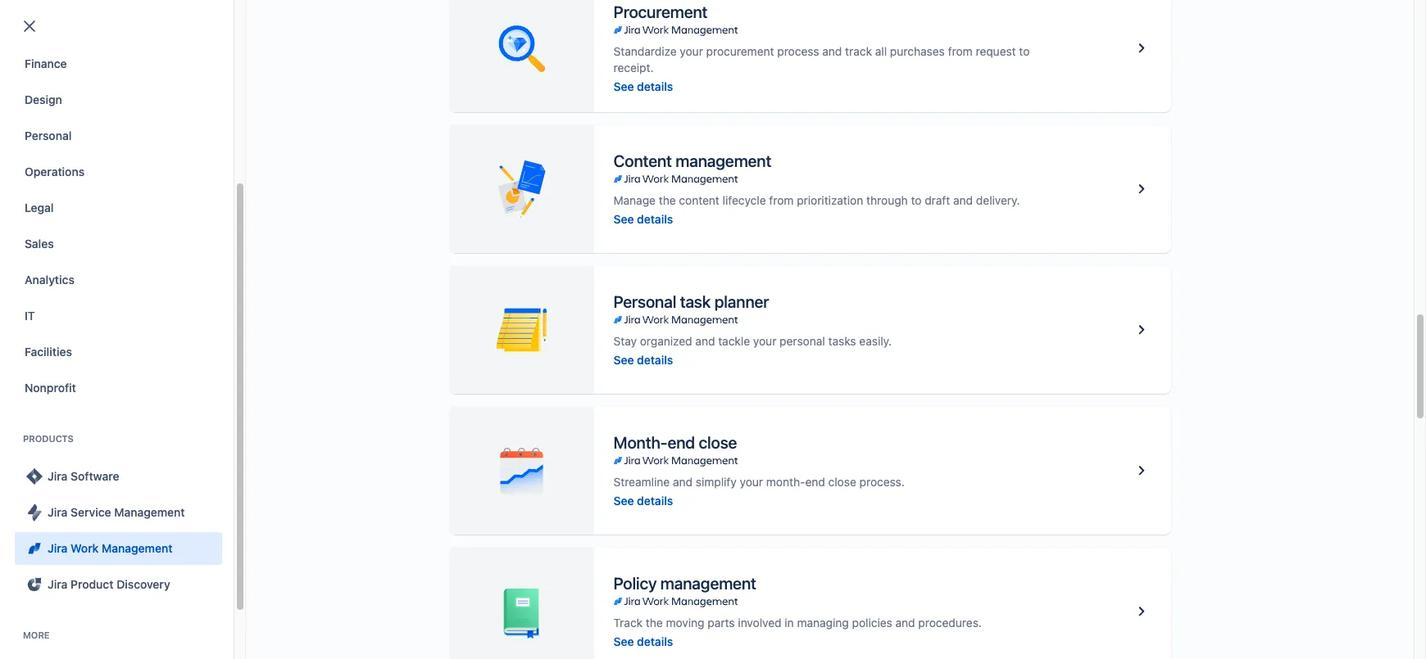 Task type: describe. For each thing, give the bounding box(es) containing it.
task
[[680, 292, 711, 311]]

back to projects image
[[20, 16, 39, 36]]

track
[[614, 616, 643, 630]]

software
[[627, 199, 673, 213]]

standardize
[[614, 44, 677, 58]]

procurement
[[706, 44, 774, 58]]

create
[[607, 15, 643, 29]]

procurement
[[614, 2, 708, 21]]

more
[[23, 630, 50, 641]]

streamline
[[614, 475, 670, 489]]

managing
[[797, 616, 849, 630]]

legal
[[25, 201, 54, 215]]

Search field
[[1115, 9, 1279, 36]]

1 horizontal spatial end
[[806, 475, 825, 489]]

jira service management image
[[25, 503, 44, 523]]

legal button
[[15, 192, 222, 225]]

previous image
[[36, 250, 56, 270]]

see details button for month-end close
[[614, 493, 673, 510]]

simplify
[[696, 475, 737, 489]]

personal for personal
[[25, 129, 72, 143]]

jira right all
[[254, 121, 273, 134]]

all
[[875, 44, 887, 58]]

stay organized and tackle your personal tasks easily.
[[614, 334, 892, 348]]

planner
[[715, 292, 769, 311]]

jira service management button
[[15, 497, 222, 530]]

track the moving parts involved in managing policies and procedures.
[[614, 616, 982, 630]]

tackle
[[718, 334, 750, 348]]

content management
[[614, 151, 772, 170]]

jira product discovery
[[48, 578, 170, 592]]

organized
[[640, 334, 692, 348]]

2 vertical spatial your
[[740, 475, 763, 489]]

it button
[[15, 300, 222, 333]]

software
[[71, 470, 119, 484]]

name
[[78, 165, 110, 179]]

nonprofit
[[25, 381, 76, 395]]

request
[[976, 44, 1016, 58]]

lifecycle
[[723, 193, 766, 207]]

jira work management
[[48, 542, 173, 556]]

see details button for content management
[[614, 211, 673, 228]]

process.
[[860, 475, 905, 489]]

nonprofit button
[[15, 372, 222, 405]]

jira for jira service management
[[48, 506, 68, 520]]

facilities button
[[15, 336, 222, 369]]

and left tackle
[[696, 334, 715, 348]]

and right draft
[[954, 193, 973, 207]]

easily.
[[860, 334, 892, 348]]

the for policy
[[646, 616, 663, 630]]

the for content
[[659, 193, 676, 207]]

see for content management
[[614, 212, 634, 226]]

in
[[785, 616, 794, 630]]

tasks
[[828, 334, 856, 348]]

analytics
[[25, 273, 75, 287]]

1 vertical spatial to
[[911, 193, 922, 207]]

create banner
[[0, 0, 1427, 46]]

type
[[541, 165, 567, 179]]

policy
[[614, 574, 657, 593]]

purchases
[[890, 44, 945, 58]]

management for jira work management
[[102, 542, 173, 556]]

and left simplify
[[673, 475, 693, 489]]

moving
[[666, 616, 705, 630]]

jira for jira product discovery
[[48, 578, 68, 592]]

parts
[[708, 616, 735, 630]]

see for policy management
[[614, 635, 634, 649]]

product
[[71, 578, 114, 592]]

jira for jira work management
[[48, 542, 68, 556]]

draft
[[925, 193, 950, 207]]

operations button
[[15, 156, 222, 189]]

managed
[[575, 199, 624, 213]]

month-
[[614, 433, 668, 452]]

products
[[23, 434, 74, 444]]

details for policy
[[637, 635, 673, 649]]

see for personal task planner
[[614, 353, 634, 367]]

1 vertical spatial close
[[829, 475, 857, 489]]

policy management
[[614, 574, 757, 593]]

jira work management button
[[15, 533, 222, 566]]

name button
[[72, 163, 133, 181]]

jira software
[[48, 470, 119, 484]]

personal for personal task planner
[[614, 292, 677, 311]]

policy management image
[[1132, 603, 1151, 622]]



Task type: locate. For each thing, give the bounding box(es) containing it.
resources
[[66, 20, 120, 34]]

management for content management
[[676, 151, 772, 170]]

jira work management image
[[614, 23, 738, 36], [614, 23, 738, 36], [614, 173, 738, 186], [614, 173, 738, 186], [614, 314, 738, 327], [614, 314, 738, 327], [614, 455, 738, 468], [614, 455, 738, 468], [25, 539, 44, 559], [25, 539, 44, 559], [614, 596, 738, 609], [614, 596, 738, 609]]

see details down manage
[[614, 212, 673, 226]]

see details down stay
[[614, 353, 673, 367]]

see details button down manage
[[614, 211, 673, 228]]

management
[[676, 151, 772, 170], [661, 574, 757, 593]]

jira left software
[[48, 470, 68, 484]]

details down manage
[[637, 212, 673, 226]]

2 details from the top
[[637, 212, 673, 226]]

personal button
[[15, 120, 222, 152]]

personal up stay
[[614, 292, 677, 311]]

0 vertical spatial personal
[[25, 129, 72, 143]]

receipt.
[[614, 60, 654, 74]]

details down track
[[637, 635, 673, 649]]

content
[[614, 151, 672, 170]]

0 vertical spatial close
[[699, 433, 737, 452]]

1 vertical spatial management
[[102, 542, 173, 556]]

1 vertical spatial from
[[769, 193, 794, 207]]

delivery.
[[976, 193, 1020, 207]]

your right standardize
[[680, 44, 703, 58]]

0 vertical spatial your
[[680, 44, 703, 58]]

involved
[[738, 616, 782, 630]]

human resources button
[[15, 11, 222, 44]]

5 details from the top
[[637, 635, 673, 649]]

your inside the standardize your procurement process and track all purchases from request to receipt.
[[680, 44, 703, 58]]

personal
[[780, 334, 825, 348]]

see down manage
[[614, 212, 634, 226]]

0 horizontal spatial end
[[668, 433, 695, 452]]

2 see from the top
[[614, 212, 634, 226]]

to
[[1019, 44, 1030, 58], [911, 193, 922, 207]]

see down track
[[614, 635, 634, 649]]

personal inside personal button
[[25, 129, 72, 143]]

facilities
[[25, 345, 72, 359]]

all jira products
[[238, 121, 324, 134]]

4 see details button from the top
[[614, 493, 673, 510]]

work
[[71, 542, 99, 556]]

products
[[276, 121, 324, 134]]

content
[[679, 193, 720, 207]]

the left content
[[659, 193, 676, 207]]

0 horizontal spatial personal
[[25, 129, 72, 143]]

and
[[823, 44, 842, 58], [954, 193, 973, 207], [696, 334, 715, 348], [673, 475, 693, 489], [896, 616, 915, 630]]

personal down design
[[25, 129, 72, 143]]

procurement image
[[1132, 39, 1151, 58]]

0 horizontal spatial close
[[699, 433, 737, 452]]

3 see details from the top
[[614, 353, 673, 367]]

through
[[867, 193, 908, 207]]

design button
[[15, 84, 222, 116]]

from right lifecycle
[[769, 193, 794, 207]]

details for content
[[637, 212, 673, 226]]

discovery
[[117, 578, 170, 592]]

prioritization
[[797, 193, 864, 207]]

0 vertical spatial management
[[114, 506, 185, 520]]

procedures.
[[919, 616, 982, 630]]

jira software button
[[15, 461, 222, 494]]

month-end close
[[614, 433, 737, 452]]

1 vertical spatial end
[[806, 475, 825, 489]]

your left month-
[[740, 475, 763, 489]]

your right tackle
[[753, 334, 777, 348]]

0 vertical spatial management
[[676, 151, 772, 170]]

jira product discovery button
[[15, 569, 222, 602]]

3 see from the top
[[614, 353, 634, 367]]

and left track
[[823, 44, 842, 58]]

to left draft
[[911, 193, 922, 207]]

analytics button
[[15, 264, 222, 297]]

management up parts
[[661, 574, 757, 593]]

jira product discovery image
[[25, 576, 44, 595], [25, 576, 44, 595]]

see down stay
[[614, 353, 634, 367]]

all
[[238, 121, 251, 134]]

1 horizontal spatial personal
[[614, 292, 677, 311]]

3 details from the top
[[637, 353, 673, 367]]

see
[[614, 79, 634, 93], [614, 212, 634, 226], [614, 353, 634, 367], [614, 494, 634, 508], [614, 635, 634, 649]]

see details button down the receipt.
[[614, 78, 673, 95]]

streamline and simplify your month-end close process.
[[614, 475, 905, 489]]

details down organized
[[637, 353, 673, 367]]

1 vertical spatial the
[[646, 616, 663, 630]]

to right "request"
[[1019, 44, 1030, 58]]

2 see details button from the top
[[614, 211, 673, 228]]

standardize your procurement process and track all purchases from request to receipt.
[[614, 44, 1030, 74]]

close left "process."
[[829, 475, 857, 489]]

month-end close image
[[1132, 462, 1151, 481]]

1 details from the top
[[637, 79, 673, 93]]

end up the streamline
[[668, 433, 695, 452]]

see details button down track
[[614, 634, 673, 651]]

1 see from the top
[[614, 79, 634, 93]]

create button
[[597, 9, 653, 36]]

details for personal
[[637, 353, 673, 367]]

management up lifecycle
[[676, 151, 772, 170]]

from
[[948, 44, 973, 58], [769, 193, 794, 207]]

management down jira software button
[[114, 506, 185, 520]]

see details for policy management
[[614, 635, 673, 649]]

0 vertical spatial end
[[668, 433, 695, 452]]

close up simplify
[[699, 433, 737, 452]]

management for policy management
[[661, 574, 757, 593]]

your
[[680, 44, 703, 58], [753, 334, 777, 348], [740, 475, 763, 489]]

it
[[25, 309, 35, 323]]

and right policies
[[896, 616, 915, 630]]

see details button down stay
[[614, 352, 673, 369]]

team-
[[541, 199, 575, 213]]

see down the streamline
[[614, 494, 634, 508]]

close
[[699, 433, 737, 452], [829, 475, 857, 489]]

4 details from the top
[[637, 494, 673, 508]]

end left "process."
[[806, 475, 825, 489]]

jira software image
[[25, 467, 44, 487], [25, 467, 44, 487]]

1 vertical spatial management
[[661, 574, 757, 593]]

1 see details from the top
[[614, 79, 673, 93]]

manage
[[614, 193, 656, 207]]

policies
[[852, 616, 893, 630]]

design
[[25, 93, 62, 107]]

star not my project image
[[42, 196, 62, 216]]

1 horizontal spatial from
[[948, 44, 973, 58]]

sales button
[[15, 228, 222, 261]]

see details button for policy management
[[614, 634, 673, 651]]

track
[[845, 44, 872, 58]]

details for month-
[[637, 494, 673, 508]]

see details for month-end close
[[614, 494, 673, 508]]

see down the receipt.
[[614, 79, 634, 93]]

sales
[[25, 237, 54, 251]]

4 see details from the top
[[614, 494, 673, 508]]

the right track
[[646, 616, 663, 630]]

jira right jira service management icon
[[48, 506, 68, 520]]

see details down track
[[614, 635, 673, 649]]

jira service management
[[48, 506, 185, 520]]

0 vertical spatial from
[[948, 44, 973, 58]]

5 see details button from the top
[[614, 634, 673, 651]]

human resources
[[25, 20, 120, 34]]

0 vertical spatial the
[[659, 193, 676, 207]]

5 see from the top
[[614, 635, 634, 649]]

see details
[[614, 79, 673, 93], [614, 212, 673, 226], [614, 353, 673, 367], [614, 494, 673, 508], [614, 635, 673, 649]]

see details button down the streamline
[[614, 493, 673, 510]]

management
[[114, 506, 185, 520], [102, 542, 173, 556]]

management up discovery at the left bottom
[[102, 542, 173, 556]]

details down the receipt.
[[637, 79, 673, 93]]

details down the streamline
[[637, 494, 673, 508]]

and inside the standardize your procurement process and track all purchases from request to receipt.
[[823, 44, 842, 58]]

2 see details from the top
[[614, 212, 673, 226]]

see for procurement
[[614, 79, 634, 93]]

management for jira service management
[[114, 506, 185, 520]]

to inside the standardize your procurement process and track all purchases from request to receipt.
[[1019, 44, 1030, 58]]

see details button for procurement
[[614, 78, 673, 95]]

0 vertical spatial to
[[1019, 44, 1030, 58]]

see details for content management
[[614, 212, 673, 226]]

1 horizontal spatial to
[[1019, 44, 1030, 58]]

projects
[[33, 67, 102, 90]]

see details down the receipt.
[[614, 79, 673, 93]]

5 see details from the top
[[614, 635, 673, 649]]

jira for jira software
[[48, 470, 68, 484]]

None text field
[[34, 116, 195, 139]]

1 horizontal spatial close
[[829, 475, 857, 489]]

jira left product
[[48, 578, 68, 592]]

1 vertical spatial your
[[753, 334, 777, 348]]

see details down the streamline
[[614, 494, 673, 508]]

content management image
[[1132, 180, 1151, 199]]

finance
[[25, 57, 67, 71]]

service
[[71, 506, 111, 520]]

month-
[[766, 475, 806, 489]]

0 horizontal spatial to
[[911, 193, 922, 207]]

1 vertical spatial personal
[[614, 292, 677, 311]]

manage the content lifecycle from prioritization through to draft and delivery.
[[614, 193, 1020, 207]]

from left "request"
[[948, 44, 973, 58]]

jira left the work at the bottom left
[[48, 542, 68, 556]]

personal task planner image
[[1132, 321, 1151, 340]]

operations
[[25, 165, 85, 179]]

see details for procurement
[[614, 79, 673, 93]]

see details button for personal task planner
[[614, 352, 673, 369]]

human
[[25, 20, 63, 34]]

the
[[659, 193, 676, 207], [646, 616, 663, 630]]

personal
[[25, 129, 72, 143], [614, 292, 677, 311]]

1 see details button from the top
[[614, 78, 673, 95]]

personal task planner
[[614, 292, 769, 311]]

process
[[777, 44, 820, 58]]

see for month-end close
[[614, 494, 634, 508]]

jira service management image
[[25, 503, 44, 523]]

jira
[[254, 121, 273, 134], [48, 470, 68, 484], [48, 506, 68, 520], [48, 542, 68, 556], [48, 578, 68, 592]]

0 horizontal spatial from
[[769, 193, 794, 207]]

stay
[[614, 334, 637, 348]]

see details for personal task planner
[[614, 353, 673, 367]]

3 see details button from the top
[[614, 352, 673, 369]]

finance button
[[15, 48, 222, 80]]

team-managed software
[[541, 199, 673, 213]]

primary element
[[10, 0, 1115, 46]]

from inside the standardize your procurement process and track all purchases from request to receipt.
[[948, 44, 973, 58]]

4 see from the top
[[614, 494, 634, 508]]

see details button
[[614, 78, 673, 95], [614, 211, 673, 228], [614, 352, 673, 369], [614, 493, 673, 510], [614, 634, 673, 651]]



Task type: vqa. For each thing, say whether or not it's contained in the screenshot.


